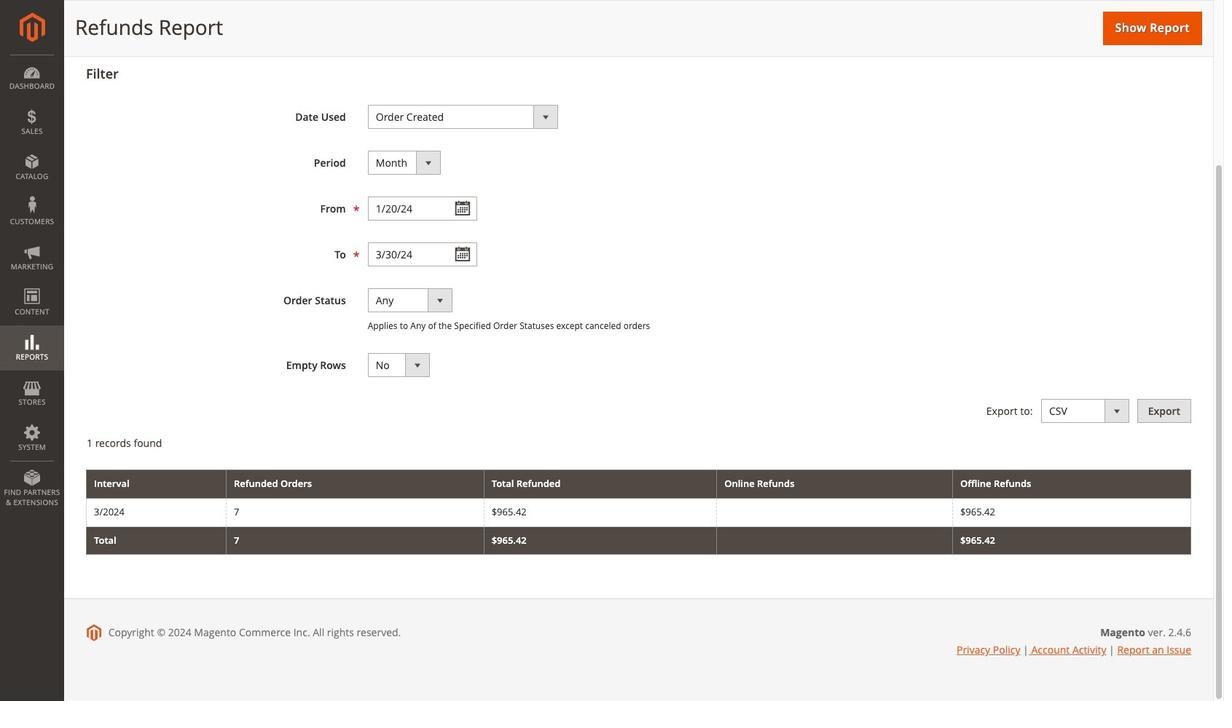 Task type: locate. For each thing, give the bounding box(es) containing it.
menu bar
[[0, 55, 64, 516]]

None text field
[[368, 197, 477, 221], [368, 243, 477, 267], [368, 197, 477, 221], [368, 243, 477, 267]]



Task type: describe. For each thing, give the bounding box(es) containing it.
magento admin panel image
[[19, 12, 45, 42]]



